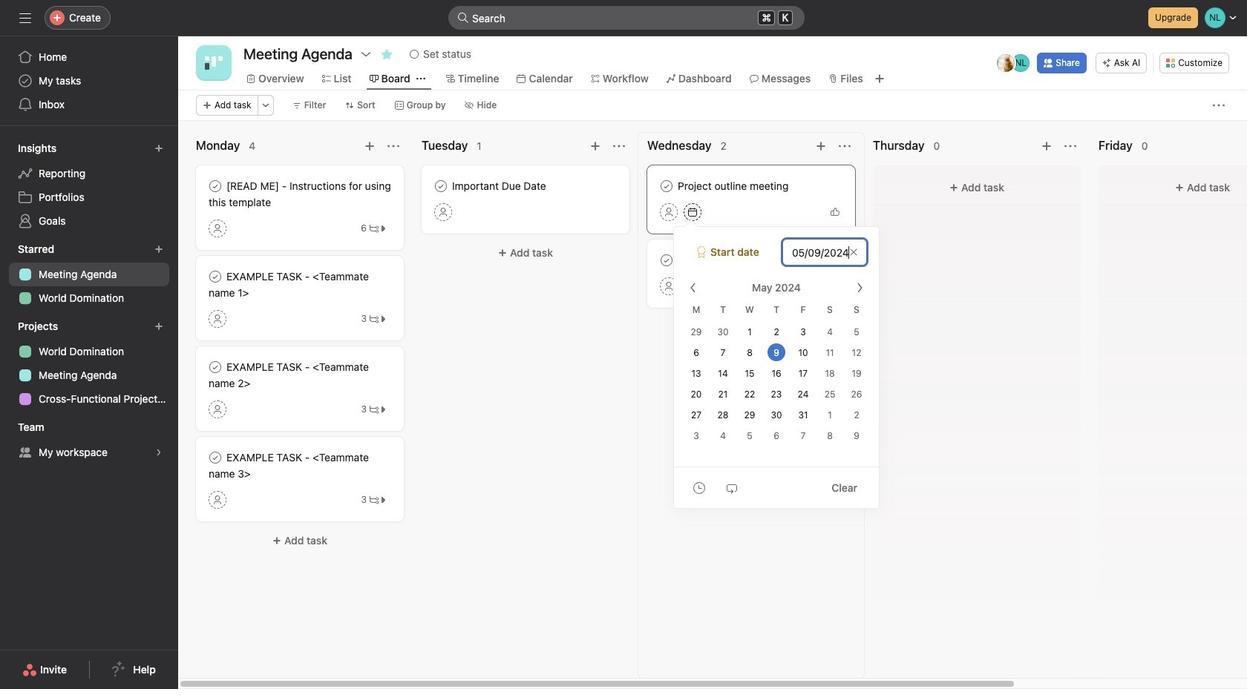 Task type: locate. For each thing, give the bounding box(es) containing it.
more section actions image for first add task icon from left
[[388, 140, 399, 152]]

0 horizontal spatial add task image
[[364, 140, 376, 152]]

prominent image
[[457, 12, 469, 24]]

0 horizontal spatial more section actions image
[[388, 140, 399, 152]]

2 horizontal spatial add task image
[[1041, 140, 1053, 152]]

show options image
[[360, 48, 372, 60]]

insights element
[[0, 135, 178, 236]]

more section actions image
[[388, 140, 399, 152], [839, 140, 851, 152]]

global element
[[0, 36, 178, 125]]

0 horizontal spatial more section actions image
[[613, 140, 625, 152]]

Search tasks, projects, and more text field
[[448, 6, 805, 30]]

add task image
[[364, 140, 376, 152], [815, 140, 827, 152], [1041, 140, 1053, 152]]

add task image
[[589, 140, 601, 152]]

see details, my workspace image
[[154, 448, 163, 457]]

mark complete image
[[206, 177, 224, 195], [658, 177, 676, 195], [658, 252, 676, 269], [206, 268, 224, 286], [206, 449, 224, 467]]

projects element
[[0, 313, 178, 414]]

Mark complete checkbox
[[432, 177, 450, 195], [658, 252, 676, 269], [206, 268, 224, 286], [206, 359, 224, 376]]

1 horizontal spatial more section actions image
[[1065, 140, 1076, 152]]

1 add task image from the left
[[364, 140, 376, 152]]

more section actions image
[[613, 140, 625, 152], [1065, 140, 1076, 152]]

2 more section actions image from the left
[[839, 140, 851, 152]]

board image
[[205, 54, 223, 72]]

None field
[[448, 6, 805, 30]]

0 horizontal spatial mark complete image
[[206, 359, 224, 376]]

1 more section actions image from the left
[[388, 140, 399, 152]]

mark complete image
[[432, 177, 450, 195], [206, 359, 224, 376]]

1 horizontal spatial add task image
[[815, 140, 827, 152]]

add time image
[[693, 482, 705, 494]]

Mark complete checkbox
[[206, 177, 224, 195], [658, 177, 676, 195], [206, 449, 224, 467]]

1 more section actions image from the left
[[613, 140, 625, 152]]

add tab image
[[874, 73, 885, 85]]

starred element
[[0, 236, 178, 313]]

1 vertical spatial mark complete image
[[206, 359, 224, 376]]

more actions image
[[1213, 99, 1225, 111], [261, 101, 270, 110]]

remove from starred image
[[381, 48, 393, 60]]

0 vertical spatial mark complete image
[[432, 177, 450, 195]]

1 horizontal spatial more section actions image
[[839, 140, 851, 152]]

1 horizontal spatial more actions image
[[1213, 99, 1225, 111]]



Task type: vqa. For each thing, say whether or not it's contained in the screenshot.
the topmost Specimen
no



Task type: describe. For each thing, give the bounding box(es) containing it.
new project or portfolio image
[[154, 322, 163, 331]]

new insights image
[[154, 144, 163, 153]]

hide sidebar image
[[19, 12, 31, 24]]

add items to starred image
[[154, 245, 163, 254]]

1 horizontal spatial mark complete image
[[432, 177, 450, 195]]

0 horizontal spatial more actions image
[[261, 101, 270, 110]]

mark complete checkbox for 2nd add task icon from right
[[658, 177, 676, 195]]

0 likes. click to like this task image
[[831, 208, 840, 217]]

teams element
[[0, 414, 178, 468]]

next month image
[[854, 282, 866, 294]]

set to repeat image
[[726, 482, 738, 494]]

Due date text field
[[782, 239, 867, 266]]

tab actions image
[[416, 74, 425, 83]]

more section actions image for 2nd add task icon from right
[[839, 140, 851, 152]]

previous month image
[[687, 282, 699, 294]]

2 add task image from the left
[[815, 140, 827, 152]]

clear due date image
[[849, 248, 858, 257]]

2 more section actions image from the left
[[1065, 140, 1076, 152]]

3 add task image from the left
[[1041, 140, 1053, 152]]

mark complete checkbox for first add task icon from left
[[206, 177, 224, 195]]



